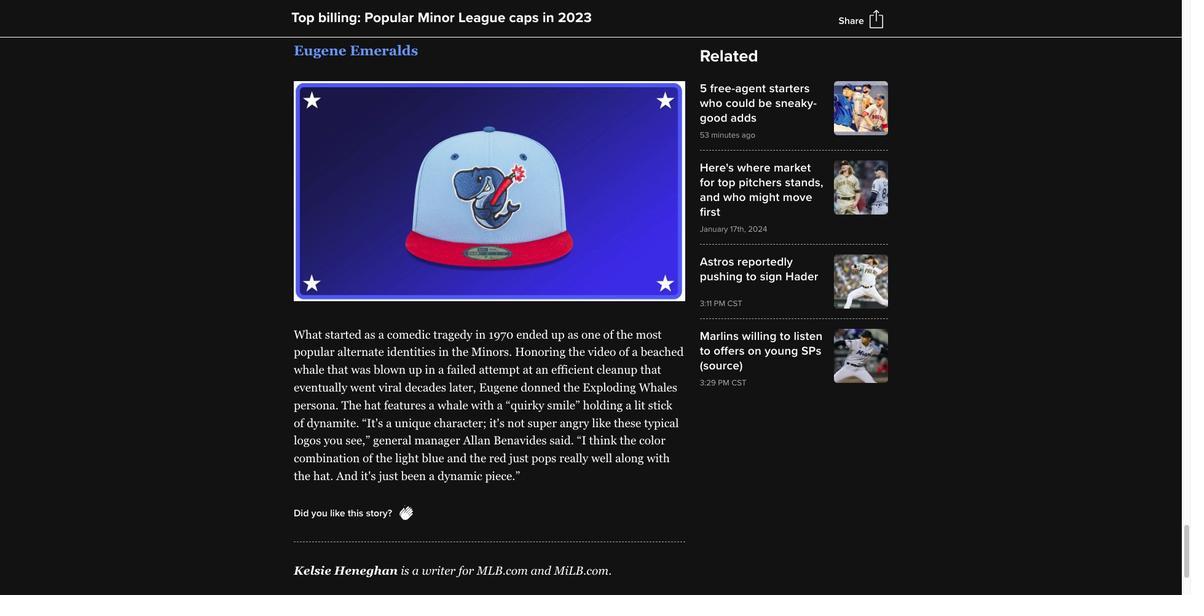 Task type: locate. For each thing, give the bounding box(es) containing it.
dynamic
[[438, 469, 483, 483]]

the
[[617, 328, 633, 341], [452, 345, 469, 359], [569, 345, 585, 359], [563, 381, 580, 394], [620, 434, 637, 447], [376, 451, 392, 465], [470, 451, 486, 465], [294, 469, 311, 483]]

ended
[[517, 328, 549, 341]]

it's right and
[[361, 469, 376, 483]]

and up dynamic
[[447, 451, 467, 465]]

1 horizontal spatial for
[[700, 175, 715, 190]]

beached
[[641, 345, 684, 359]]

whale down popular
[[294, 363, 325, 376]]

with
[[471, 398, 494, 412], [647, 451, 670, 465]]

that up "whales"
[[641, 363, 662, 376]]

the left hat.
[[294, 469, 311, 483]]

for left top
[[700, 175, 715, 190]]

top
[[291, 9, 315, 26]]

and right mlb.com
[[531, 564, 551, 577]]

like down holding
[[592, 416, 611, 430]]

1 horizontal spatial who
[[723, 190, 746, 205]]

"i
[[577, 434, 587, 447]]

who left could
[[700, 96, 723, 111]]

cst right 3:11
[[728, 299, 743, 309]]

light
[[395, 451, 419, 465]]

1 vertical spatial cst
[[732, 378, 747, 388]]

pm right "3:29"
[[718, 378, 730, 388]]

up up 'honoring'
[[551, 328, 565, 341]]

astros reportedly pushing to sign hader element
[[700, 255, 888, 309]]

super
[[528, 416, 557, 430]]

"it's
[[362, 416, 383, 430]]

1 as from the left
[[365, 328, 376, 341]]

the left most
[[617, 328, 633, 341]]

like
[[592, 416, 611, 430], [330, 507, 345, 519]]

it's left the not
[[490, 416, 505, 430]]

0 vertical spatial it's
[[490, 416, 505, 430]]

cst
[[728, 299, 743, 309], [732, 378, 747, 388]]

with down color
[[647, 451, 670, 465]]

0 horizontal spatial and
[[447, 451, 467, 465]]

0 vertical spatial pm
[[714, 299, 726, 309]]

1 vertical spatial like
[[330, 507, 345, 519]]

was
[[351, 363, 371, 376]]

angry
[[560, 416, 589, 430]]

to left the offers
[[700, 344, 711, 358]]

a right '"it's' in the bottom left of the page
[[386, 416, 392, 430]]

lit
[[635, 398, 646, 412]]

viral
[[379, 381, 402, 394]]

related
[[700, 46, 759, 66]]

1 horizontal spatial and
[[531, 564, 551, 577]]

0 vertical spatial eugene
[[294, 42, 346, 58]]

2 vertical spatial and
[[531, 564, 551, 577]]

alternate
[[338, 345, 384, 359]]

pushing
[[700, 269, 743, 284]]

1 vertical spatial pm
[[718, 378, 730, 388]]

could
[[726, 96, 756, 111]]

17th,
[[730, 224, 746, 234]]

0 vertical spatial whale
[[294, 363, 325, 376]]

0 vertical spatial like
[[592, 416, 611, 430]]

5 free-agent starters who could be sneaky- good adds 53 minutes ago
[[700, 81, 817, 140]]

and inside here's where market for top pitchers stands, and who might move first january 17th, 2024
[[700, 190, 720, 205]]

eugene down the top
[[294, 42, 346, 58]]

up
[[551, 328, 565, 341], [409, 363, 422, 376]]

you right did
[[311, 507, 328, 519]]

cst down (source)
[[732, 378, 747, 388]]

popular
[[294, 345, 335, 359]]

0 horizontal spatial for
[[458, 564, 474, 577]]

pm
[[714, 299, 726, 309], [718, 378, 730, 388]]

0 vertical spatial with
[[471, 398, 494, 412]]

identities
[[387, 345, 436, 359]]

the
[[342, 398, 361, 412]]

piece."
[[485, 469, 520, 483]]

and
[[700, 190, 720, 205], [447, 451, 467, 465], [531, 564, 551, 577]]

0 horizontal spatial who
[[700, 96, 723, 111]]

eventually
[[294, 381, 348, 394]]

pm right 3:11
[[714, 299, 726, 309]]

2 as from the left
[[568, 328, 579, 341]]

like left this
[[330, 507, 345, 519]]

in left "1970"
[[476, 328, 486, 341]]

1 vertical spatial who
[[723, 190, 746, 205]]

0 horizontal spatial as
[[365, 328, 376, 341]]

here's where market for top pitchers stands, and who might move first element
[[700, 160, 888, 234]]

1 horizontal spatial whale
[[438, 398, 468, 412]]

willing
[[742, 329, 777, 344]]

top
[[718, 175, 736, 190]]

first
[[700, 205, 721, 220]]

that left was
[[327, 363, 348, 376]]

been
[[401, 469, 426, 483]]

that
[[327, 363, 348, 376], [641, 363, 662, 376]]

53
[[700, 130, 710, 140]]

as left one
[[568, 328, 579, 341]]

writer
[[422, 564, 456, 577]]

marlins willing to listen to offers on young sps (source) 3:29 pm cst
[[700, 329, 823, 388]]

0 horizontal spatial up
[[409, 363, 422, 376]]

5
[[700, 81, 707, 96]]

1 horizontal spatial eugene
[[479, 381, 518, 394]]

1 vertical spatial with
[[647, 451, 670, 465]]

this
[[348, 507, 364, 519]]

you down dynamite. at bottom left
[[324, 434, 343, 447]]

general
[[373, 434, 412, 447]]

0 vertical spatial cst
[[728, 299, 743, 309]]

adds
[[731, 111, 757, 125]]

whales
[[639, 381, 678, 394]]

0 horizontal spatial that
[[327, 363, 348, 376]]

a up alternate on the left bottom
[[378, 328, 384, 341]]

1 horizontal spatial just
[[509, 451, 529, 465]]

be
[[759, 96, 772, 111]]

1 vertical spatial up
[[409, 363, 422, 376]]

the down allan
[[470, 451, 486, 465]]

logos
[[294, 434, 321, 447]]

the up efficient
[[569, 345, 585, 359]]

comedic
[[387, 328, 431, 341]]

top billing: popular minor league caps in 2023
[[291, 9, 592, 26]]

what
[[294, 328, 322, 341]]

and down "here's"
[[700, 190, 720, 205]]

to left listen
[[780, 329, 791, 344]]

the down efficient
[[563, 381, 580, 394]]

attempt
[[479, 363, 520, 376]]

1 horizontal spatial that
[[641, 363, 662, 376]]

later,
[[449, 381, 476, 394]]

decades
[[405, 381, 446, 394]]

to left sign
[[746, 269, 757, 284]]

2 horizontal spatial and
[[700, 190, 720, 205]]

1 vertical spatial and
[[447, 451, 467, 465]]

whale up character;
[[438, 398, 468, 412]]

market
[[774, 160, 811, 175]]

as up alternate on the left bottom
[[365, 328, 376, 341]]

of right one
[[604, 328, 614, 341]]

exploding
[[583, 381, 636, 394]]

0 horizontal spatial whale
[[294, 363, 325, 376]]

0 vertical spatial just
[[509, 451, 529, 465]]

who right 'first'
[[723, 190, 746, 205]]

the down these
[[620, 434, 637, 447]]

with down later,
[[471, 398, 494, 412]]

pm inside marlins willing to listen to offers on young sps (source) 3:29 pm cst
[[718, 378, 730, 388]]

"quirky
[[506, 398, 545, 412]]

a right is
[[412, 564, 419, 577]]

0 horizontal spatial eugene
[[294, 42, 346, 58]]

color
[[639, 434, 666, 447]]

donned
[[521, 381, 561, 394]]

in
[[543, 9, 554, 26], [476, 328, 486, 341], [439, 345, 449, 359], [425, 363, 435, 376]]

story?
[[366, 507, 392, 519]]

you
[[324, 434, 343, 447], [311, 507, 328, 519]]

1 vertical spatial just
[[379, 469, 398, 483]]

it's
[[490, 416, 505, 430], [361, 469, 376, 483]]

1 horizontal spatial as
[[568, 328, 579, 341]]

who inside here's where market for top pitchers stands, and who might move first january 17th, 2024
[[723, 190, 746, 205]]

for right writer
[[458, 564, 474, 577]]

0 vertical spatial you
[[324, 434, 343, 447]]

whale
[[294, 363, 325, 376], [438, 398, 468, 412]]

of down see,"
[[363, 451, 373, 465]]

as
[[365, 328, 376, 341], [568, 328, 579, 341]]

tragedy
[[433, 328, 473, 341]]

1 horizontal spatial up
[[551, 328, 565, 341]]

0 horizontal spatial like
[[330, 507, 345, 519]]

pops
[[532, 451, 557, 465]]

and for writer
[[531, 564, 551, 577]]

for
[[700, 175, 715, 190], [458, 564, 474, 577]]

0 vertical spatial and
[[700, 190, 720, 205]]

for inside here's where market for top pitchers stands, and who might move first january 17th, 2024
[[700, 175, 715, 190]]

up down "identities"
[[409, 363, 422, 376]]

just down benavides
[[509, 451, 529, 465]]

1 horizontal spatial like
[[592, 416, 611, 430]]

1 horizontal spatial it's
[[490, 416, 505, 430]]

share
[[839, 15, 864, 27]]

0 vertical spatial who
[[700, 96, 723, 111]]

and for top
[[700, 190, 720, 205]]

eugene down the attempt
[[479, 381, 518, 394]]

might
[[749, 190, 780, 205]]

kelsie
[[294, 564, 331, 577]]

1 vertical spatial eugene
[[479, 381, 518, 394]]

just left been
[[379, 469, 398, 483]]

0 vertical spatial for
[[700, 175, 715, 190]]

really
[[560, 451, 589, 465]]

eugene
[[294, 42, 346, 58], [479, 381, 518, 394]]

1 horizontal spatial to
[[746, 269, 757, 284]]

1 vertical spatial it's
[[361, 469, 376, 483]]

who inside 5 free-agent starters who could be sneaky- good adds 53 minutes ago
[[700, 96, 723, 111]]



Task type: vqa. For each thing, say whether or not it's contained in the screenshot.


Task type: describe. For each thing, give the bounding box(es) containing it.
minors.
[[471, 345, 512, 359]]

manager
[[415, 434, 460, 447]]

in right caps
[[543, 9, 554, 26]]

on
[[748, 344, 762, 358]]

honoring
[[515, 345, 566, 359]]

5 free-agent starters who could be sneaky-good adds element
[[700, 81, 888, 140]]

started
[[325, 328, 362, 341]]

0 horizontal spatial with
[[471, 398, 494, 412]]

0 vertical spatial up
[[551, 328, 565, 341]]

league
[[459, 9, 506, 26]]

blown
[[374, 363, 406, 376]]

the down general
[[376, 451, 392, 465]]

blue
[[422, 451, 444, 465]]

sign
[[760, 269, 783, 284]]

3:11 pm cst
[[700, 299, 743, 309]]

ago
[[742, 130, 756, 140]]

think
[[589, 434, 617, 447]]

persona.
[[294, 398, 339, 412]]

in up the decades
[[425, 363, 435, 376]]

eugene emeralds
[[294, 42, 418, 58]]

minutes
[[712, 130, 740, 140]]

2 horizontal spatial to
[[780, 329, 791, 344]]

and inside what started as a comedic tragedy in 1970 ended up as one of the most popular alternate identities in the minors. honoring the video of a beached whale that was blown up in a failed attempt at an efficient cleanup that eventually went viral decades later, eugene donned the exploding whales persona. the hat features a whale with a "quirky smile" holding a lit stick of dynamite. "it's a unique character; it's not super angry like these typical logos you see," general manager allan benavides said. "i think the color combination of the light blue and the red just pops really well along with the hat. and it's just been a dynamic piece."
[[447, 451, 467, 465]]

milb.com.
[[554, 564, 612, 577]]

benavides
[[494, 434, 547, 447]]

a left failed
[[438, 363, 444, 376]]

to inside astros reportedly pushing to sign hader
[[746, 269, 757, 284]]

eugene emeralds link
[[294, 42, 418, 58]]

2023
[[558, 9, 592, 26]]

cleanup
[[597, 363, 638, 376]]

move
[[783, 190, 813, 205]]

hat
[[364, 398, 381, 412]]

along
[[615, 451, 644, 465]]

minor
[[418, 9, 455, 26]]

see,"
[[346, 434, 370, 447]]

did you like this story?
[[294, 507, 392, 519]]

here's
[[700, 160, 734, 175]]

0 horizontal spatial to
[[700, 344, 711, 358]]

not
[[508, 416, 525, 430]]

reportedly
[[738, 255, 793, 269]]

marlins
[[700, 329, 739, 344]]

is
[[401, 564, 409, 577]]

you inside what started as a comedic tragedy in 1970 ended up as one of the most popular alternate identities in the minors. honoring the video of a beached whale that was blown up in a failed attempt at an efficient cleanup that eventually went viral decades later, eugene donned the exploding whales persona. the hat features a whale with a "quirky smile" holding a lit stick of dynamite. "it's a unique character; it's not super angry like these typical logos you see," general manager allan benavides said. "i think the color combination of the light blue and the red just pops really well along with the hat. and it's just been a dynamic piece."
[[324, 434, 343, 447]]

0 horizontal spatial it's
[[361, 469, 376, 483]]

and
[[336, 469, 358, 483]]

1970
[[489, 328, 514, 341]]

a left "quirky at left bottom
[[497, 398, 503, 412]]

mlb.com
[[477, 564, 528, 577]]

kelsie heneghan is a writer for mlb.com and milb.com.
[[294, 564, 612, 577]]

2024
[[748, 224, 768, 234]]

pitchers
[[739, 175, 782, 190]]

smile"
[[547, 398, 580, 412]]

1 vertical spatial you
[[311, 507, 328, 519]]

1 vertical spatial for
[[458, 564, 474, 577]]

failed
[[447, 363, 476, 376]]

astros reportedly pushing to sign hader
[[700, 255, 819, 284]]

dynamite.
[[307, 416, 359, 430]]

marlins willing to listen to offers on young sps (source) element
[[700, 329, 888, 388]]

efficient
[[552, 363, 594, 376]]

most
[[636, 328, 662, 341]]

did
[[294, 507, 309, 519]]

january
[[700, 224, 728, 234]]

popular
[[365, 9, 414, 26]]

hat.
[[313, 469, 333, 483]]

2 that from the left
[[641, 363, 662, 376]]

1 that from the left
[[327, 363, 348, 376]]

allan
[[463, 434, 491, 447]]

cst inside astros reportedly pushing to sign hader 'element'
[[728, 299, 743, 309]]

typical
[[644, 416, 679, 430]]

character;
[[434, 416, 487, 430]]

at
[[523, 363, 533, 376]]

features
[[384, 398, 426, 412]]

listen
[[794, 329, 823, 344]]

0 horizontal spatial just
[[379, 469, 398, 483]]

a left lit in the bottom right of the page
[[626, 398, 632, 412]]

one
[[582, 328, 601, 341]]

cst inside marlins willing to listen to offers on young sps (source) 3:29 pm cst
[[732, 378, 747, 388]]

went
[[350, 381, 376, 394]]

here's where market for top pitchers stands, and who might move first january 17th, 2024
[[700, 160, 824, 234]]

good
[[700, 111, 728, 125]]

these
[[614, 416, 642, 430]]

3:11
[[700, 299, 712, 309]]

heneghan
[[334, 564, 398, 577]]

emeralds
[[350, 42, 418, 58]]

the up failed
[[452, 345, 469, 359]]

stands,
[[785, 175, 824, 190]]

unique
[[395, 416, 431, 430]]

of up logos
[[294, 416, 304, 430]]

in down tragedy
[[439, 345, 449, 359]]

pm inside astros reportedly pushing to sign hader 'element'
[[714, 299, 726, 309]]

a down most
[[632, 345, 638, 359]]

3:29
[[700, 378, 716, 388]]

billing:
[[318, 9, 361, 26]]

agent
[[735, 81, 766, 96]]

like inside what started as a comedic tragedy in 1970 ended up as one of the most popular alternate identities in the minors. honoring the video of a beached whale that was blown up in a failed attempt at an efficient cleanup that eventually went viral decades later, eugene donned the exploding whales persona. the hat features a whale with a "quirky smile" holding a lit stick of dynamite. "it's a unique character; it's not super angry like these typical logos you see," general manager allan benavides said. "i think the color combination of the light blue and the red just pops really well along with the hat. and it's just been a dynamic piece."
[[592, 416, 611, 430]]

a down blue
[[429, 469, 435, 483]]

share button
[[839, 15, 864, 27]]

caps
[[509, 9, 539, 26]]

a down the decades
[[429, 398, 435, 412]]

sneaky-
[[776, 96, 817, 111]]

1 vertical spatial whale
[[438, 398, 468, 412]]

what started as a comedic tragedy in 1970 ended up as one of the most popular alternate identities in the minors. honoring the video of a beached whale that was blown up in a failed attempt at an efficient cleanup that eventually went viral decades later, eugene donned the exploding whales persona. the hat features a whale with a "quirky smile" holding a lit stick of dynamite. "it's a unique character; it's not super angry like these typical logos you see," general manager allan benavides said. "i think the color combination of the light blue and the red just pops really well along with the hat. and it's just been a dynamic piece."
[[294, 328, 684, 483]]

1 horizontal spatial with
[[647, 451, 670, 465]]

eugene inside what started as a comedic tragedy in 1970 ended up as one of the most popular alternate identities in the minors. honoring the video of a beached whale that was blown up in a failed attempt at an efficient cleanup that eventually went viral decades later, eugene donned the exploding whales persona. the hat features a whale with a "quirky smile" holding a lit stick of dynamite. "it's a unique character; it's not super angry like these typical logos you see," general manager allan benavides said. "i think the color combination of the light blue and the red just pops really well along with the hat. and it's just been a dynamic piece."
[[479, 381, 518, 394]]

of up cleanup
[[619, 345, 629, 359]]

(source)
[[700, 358, 743, 373]]



